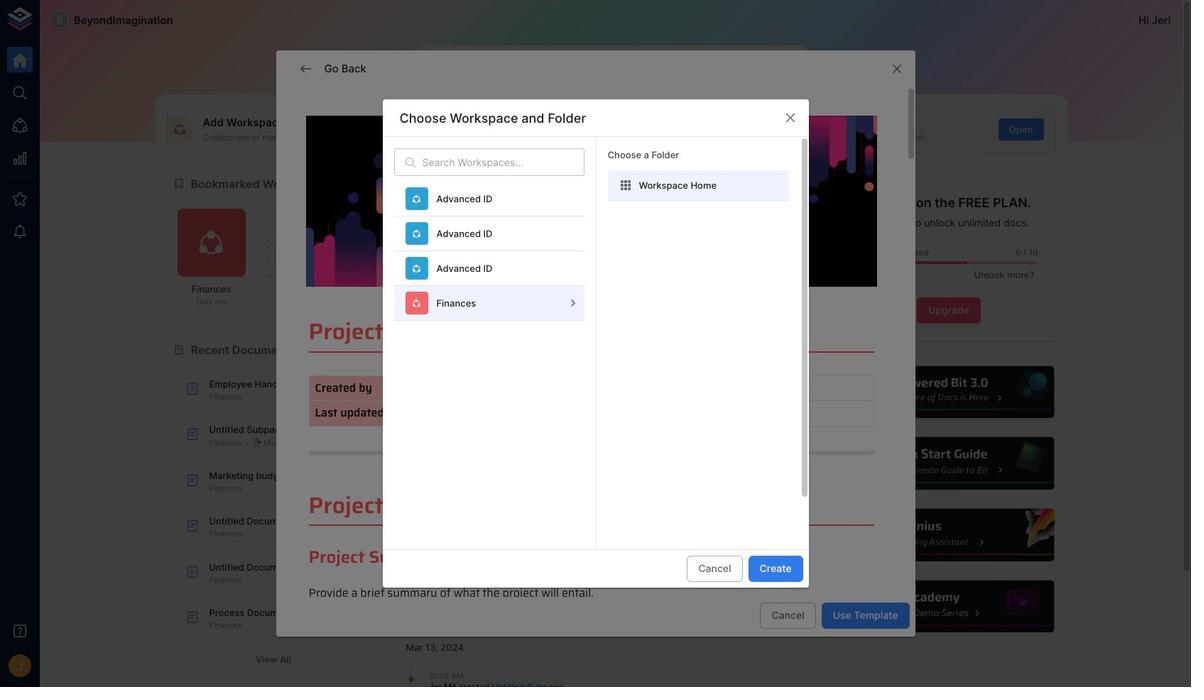 Task type: vqa. For each thing, say whether or not it's contained in the screenshot.
dialog
yes



Task type: locate. For each thing, give the bounding box(es) containing it.
help image
[[842, 364, 1056, 421], [842, 436, 1056, 492], [842, 507, 1056, 564], [842, 579, 1056, 635]]

dialog
[[276, 50, 915, 688], [383, 100, 809, 597]]

3 help image from the top
[[842, 507, 1056, 564]]



Task type: describe. For each thing, give the bounding box(es) containing it.
4 help image from the top
[[842, 579, 1056, 635]]

2 help image from the top
[[842, 436, 1056, 492]]

1 help image from the top
[[842, 364, 1056, 421]]

Search Workspaces... text field
[[422, 149, 584, 177]]



